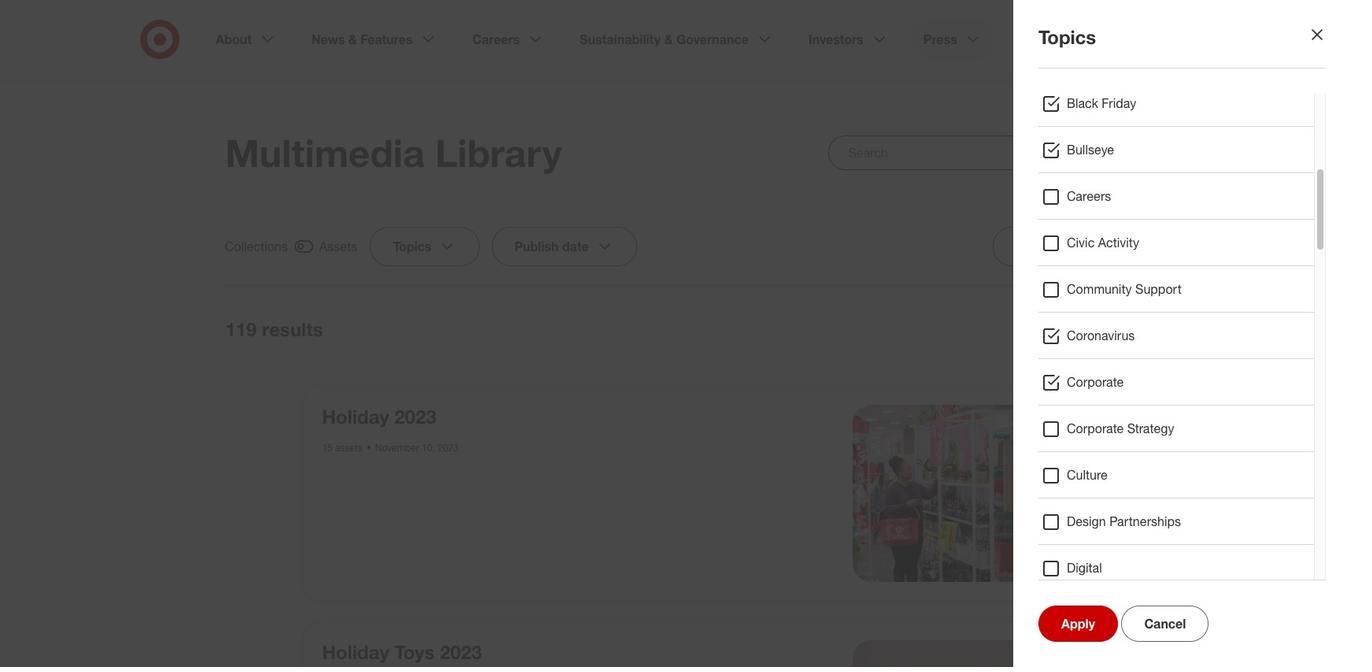 Task type: vqa. For each thing, say whether or not it's contained in the screenshot.
Apply
yes



Task type: describe. For each thing, give the bounding box(es) containing it.
Coronavirus checkbox
[[1042, 327, 1061, 346]]

civic
[[1067, 235, 1095, 250]]

publish date button
[[492, 227, 637, 266]]

black
[[1067, 95, 1099, 111]]

2023 for toys
[[440, 640, 482, 664]]

design
[[1067, 514, 1106, 529]]

partnerships
[[1110, 514, 1182, 529]]

Digital checkbox
[[1042, 559, 1061, 578]]

coronavirus
[[1067, 328, 1135, 343]]

toys
[[395, 640, 435, 664]]

corporate strategy
[[1067, 421, 1175, 436]]

november
[[375, 442, 419, 454]]

checked image
[[295, 237, 314, 256]]

15 assets
[[322, 442, 363, 454]]

10,
[[422, 442, 435, 454]]

15
[[322, 442, 333, 454]]

unchecked image
[[1082, 320, 1101, 339]]

holiday 2023
[[322, 405, 437, 429]]

holiday for holiday 2023
[[322, 405, 389, 429]]

november 10, 2023
[[375, 442, 459, 454]]

cancel button
[[1122, 606, 1209, 642]]

date
[[563, 239, 589, 254]]

library
[[435, 130, 562, 176]]

apply button
[[1039, 606, 1119, 642]]

assets
[[335, 442, 363, 454]]

Bullseye checkbox
[[1042, 141, 1061, 160]]

careers
[[1067, 188, 1112, 204]]

Careers checkbox
[[1042, 187, 1061, 206]]

119 results
[[225, 317, 323, 341]]

topics inside button
[[393, 239, 432, 254]]

topics dialog
[[0, 0, 1352, 667]]

holiday for holiday toys 2023
[[322, 640, 389, 664]]

multimedia library
[[225, 130, 562, 176]]

digital
[[1067, 560, 1103, 576]]

collections
[[225, 239, 288, 254]]

holiday toys 2023 link
[[322, 640, 482, 664]]



Task type: locate. For each thing, give the bounding box(es) containing it.
a guest carrying a red target basket browses colorful holiday displays. image
[[853, 405, 1030, 582]]

community
[[1067, 281, 1132, 297]]

corporate right "corporate strategy" checkbox on the right bottom of page
[[1067, 421, 1124, 436]]

strategy
[[1128, 421, 1175, 436]]

2023 right the toys
[[440, 640, 482, 664]]

corporate
[[1067, 374, 1124, 390], [1067, 421, 1124, 436]]

topics button
[[370, 227, 480, 266]]

2023 right 10,
[[438, 442, 459, 454]]

1 vertical spatial topics
[[393, 239, 432, 254]]

activity
[[1099, 235, 1140, 250]]

119
[[225, 317, 257, 341]]

Corporate Strategy checkbox
[[1042, 420, 1061, 439]]

0 horizontal spatial topics
[[393, 239, 432, 254]]

topics right the assets
[[393, 239, 432, 254]]

0 vertical spatial 2023
[[395, 405, 437, 429]]

culture
[[1067, 467, 1108, 483]]

friday
[[1102, 95, 1137, 111]]

1 horizontal spatial topics
[[1039, 25, 1097, 49]]

publish
[[515, 239, 559, 254]]

holiday toys 2023
[[322, 640, 482, 664]]

2 holiday from the top
[[322, 640, 389, 664]]

corporate for corporate strategy
[[1067, 421, 1124, 436]]

0 vertical spatial topics
[[1039, 25, 1097, 49]]

0 vertical spatial corporate
[[1067, 374, 1124, 390]]

Civic Activity checkbox
[[1042, 234, 1061, 253]]

Culture checkbox
[[1042, 466, 1061, 485]]

corporate right corporate option
[[1067, 374, 1124, 390]]

1 vertical spatial 2023
[[438, 442, 459, 454]]

bullseye
[[1067, 142, 1115, 158]]

topics up black
[[1039, 25, 1097, 49]]

holiday 2023 link
[[322, 405, 437, 429]]

holiday
[[322, 405, 389, 429], [322, 640, 389, 664]]

publish date
[[515, 239, 589, 254]]

apply
[[1062, 616, 1096, 632]]

Black Friday checkbox
[[1042, 95, 1061, 113]]

assets
[[320, 239, 358, 254]]

Community Support checkbox
[[1042, 280, 1061, 299]]

1 corporate from the top
[[1067, 374, 1124, 390]]

black friday
[[1067, 95, 1137, 111]]

Corporate checkbox
[[1042, 373, 1061, 392]]

2023
[[395, 405, 437, 429], [438, 442, 459, 454], [440, 640, 482, 664]]

corporate for corporate
[[1067, 374, 1124, 390]]

community support
[[1067, 281, 1182, 297]]

None checkbox
[[225, 236, 358, 257], [1057, 317, 1126, 341], [225, 236, 358, 257], [1057, 317, 1126, 341]]

2023 up november 10, 2023
[[395, 405, 437, 429]]

topics
[[1039, 25, 1097, 49], [393, 239, 432, 254]]

Search search field
[[829, 135, 1126, 170]]

support
[[1136, 281, 1182, 297]]

2 vertical spatial 2023
[[440, 640, 482, 664]]

0 vertical spatial holiday
[[322, 405, 389, 429]]

topics inside dialog
[[1039, 25, 1097, 49]]

1 vertical spatial corporate
[[1067, 421, 1124, 436]]

multimedia
[[225, 130, 425, 176]]

cancel
[[1145, 616, 1187, 632]]

results
[[262, 317, 323, 341]]

civic activity
[[1067, 235, 1140, 250]]

design partnerships
[[1067, 514, 1182, 529]]

holiday left the toys
[[322, 640, 389, 664]]

2 corporate from the top
[[1067, 421, 1124, 436]]

2023 for 10,
[[438, 442, 459, 454]]

holiday up assets
[[322, 405, 389, 429]]

1 holiday from the top
[[322, 405, 389, 429]]

1 vertical spatial holiday
[[322, 640, 389, 664]]

Design Partnerships checkbox
[[1042, 513, 1061, 532]]



